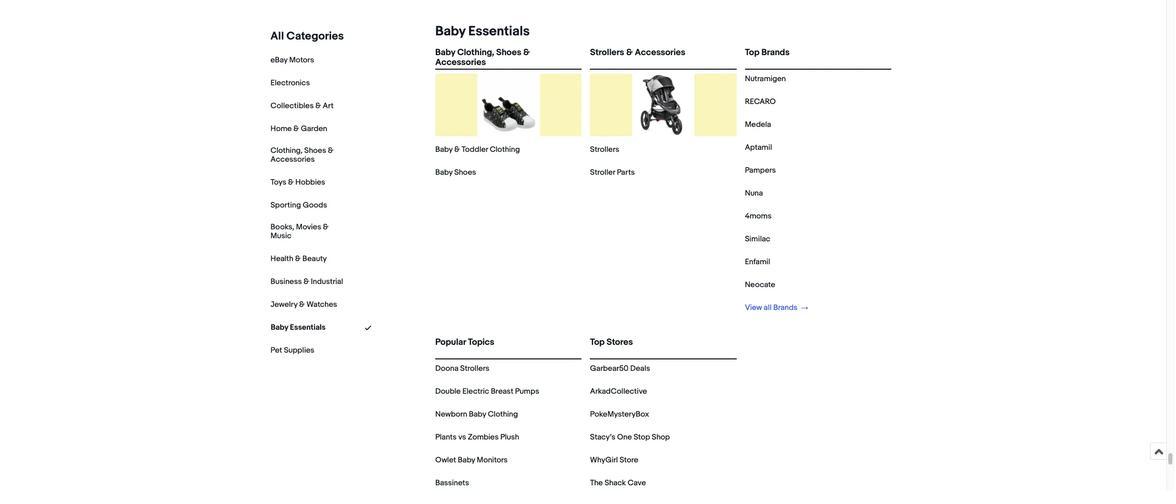 Task type: locate. For each thing, give the bounding box(es) containing it.
shoes inside baby clothing, shoes & accessories
[[496, 47, 522, 58]]

1 vertical spatial top
[[590, 338, 605, 348]]

0 vertical spatial clothing,
[[457, 47, 495, 58]]

2 horizontal spatial shoes
[[496, 47, 522, 58]]

1 horizontal spatial top
[[745, 47, 760, 58]]

shoes for baby shoes
[[454, 168, 476, 178]]

baby & toddler clothing link
[[436, 145, 520, 155]]

art
[[323, 101, 334, 111]]

&
[[524, 47, 530, 58], [626, 47, 633, 58], [316, 101, 321, 111], [294, 124, 300, 134], [454, 145, 460, 155], [328, 146, 334, 156], [288, 178, 294, 187], [323, 222, 329, 232], [295, 254, 301, 264], [304, 277, 310, 287], [300, 300, 305, 310]]

newborn baby clothing
[[436, 410, 518, 420]]

similac
[[745, 234, 771, 244]]

health
[[271, 254, 294, 264]]

business
[[271, 277, 302, 287]]

plush
[[501, 433, 519, 443]]

deals
[[631, 364, 650, 374]]

0 horizontal spatial shoes
[[305, 146, 327, 156]]

shoes
[[496, 47, 522, 58], [305, 146, 327, 156], [454, 168, 476, 178]]

stop
[[634, 433, 650, 443]]

beauty
[[303, 254, 327, 264]]

top up nutramigen link
[[745, 47, 760, 58]]

0 horizontal spatial top
[[590, 338, 605, 348]]

top brands
[[745, 47, 790, 58]]

similac link
[[745, 234, 771, 244]]

toys & hobbies link
[[271, 178, 326, 187]]

jewelry & watches link
[[271, 300, 338, 310]]

0 horizontal spatial baby essentials
[[271, 323, 326, 333]]

essentials down jewelry & watches link
[[290, 323, 326, 333]]

monitors
[[477, 456, 508, 466]]

0 vertical spatial shoes
[[496, 47, 522, 58]]

the
[[590, 479, 603, 489]]

bassinets link
[[436, 479, 469, 489]]

brands
[[762, 47, 790, 58], [774, 303, 798, 313]]

strollers for "strollers" 'link'
[[590, 145, 620, 155]]

ebay
[[271, 55, 288, 65]]

accessories inside clothing, shoes & accessories
[[271, 155, 315, 165]]

health & beauty
[[271, 254, 327, 264]]

0 horizontal spatial accessories
[[271, 155, 315, 165]]

4moms
[[745, 211, 772, 221]]

1 horizontal spatial shoes
[[454, 168, 476, 178]]

baby shoes
[[436, 168, 476, 178]]

pumps
[[515, 387, 540, 397]]

owlet
[[436, 456, 456, 466]]

sporting goods link
[[271, 200, 327, 210]]

brands up nutramigen link
[[762, 47, 790, 58]]

top left stores
[[590, 338, 605, 348]]

baby essentials link up supplies
[[271, 323, 326, 333]]

arkadcollective
[[590, 387, 647, 397]]

whygirl store link
[[590, 456, 639, 466]]

medela link
[[745, 120, 772, 130]]

collectibles & art
[[271, 101, 334, 111]]

0 vertical spatial top
[[745, 47, 760, 58]]

essentials up baby clothing, shoes & accessories link
[[469, 23, 530, 40]]

0 vertical spatial clothing
[[490, 145, 520, 155]]

electronics
[[271, 78, 310, 88]]

0 vertical spatial strollers
[[590, 47, 625, 58]]

enfamil link
[[745, 257, 771, 267]]

business & industrial
[[271, 277, 344, 287]]

baby essentials up baby clothing, shoes & accessories
[[436, 23, 530, 40]]

2 vertical spatial shoes
[[454, 168, 476, 178]]

baby essentials up supplies
[[271, 323, 326, 333]]

1 horizontal spatial baby essentials
[[436, 23, 530, 40]]

one
[[617, 433, 632, 443]]

1 horizontal spatial accessories
[[436, 57, 486, 68]]

1 vertical spatial essentials
[[290, 323, 326, 333]]

0 horizontal spatial essentials
[[290, 323, 326, 333]]

clothing
[[490, 145, 520, 155], [488, 410, 518, 420]]

garden
[[301, 124, 328, 134]]

0 horizontal spatial clothing,
[[271, 146, 303, 156]]

clothing,
[[457, 47, 495, 58], [271, 146, 303, 156]]

owlet baby monitors link
[[436, 456, 508, 466]]

& for strollers & accessories
[[626, 47, 633, 58]]

movies
[[296, 222, 322, 232]]

owlet baby monitors
[[436, 456, 508, 466]]

garbear50 deals link
[[590, 364, 650, 374]]

view all brands link
[[745, 303, 809, 313]]

shack
[[605, 479, 626, 489]]

aptamil link
[[745, 143, 773, 153]]

baby
[[436, 23, 466, 40], [436, 47, 456, 58], [436, 145, 453, 155], [436, 168, 453, 178], [271, 323, 288, 333], [469, 410, 486, 420], [458, 456, 475, 466]]

1 vertical spatial baby essentials link
[[271, 323, 326, 333]]

clothing right toddler
[[490, 145, 520, 155]]

nutramigen link
[[745, 74, 786, 84]]

top stores
[[590, 338, 633, 348]]

neocate
[[745, 280, 776, 290]]

0 vertical spatial baby essentials
[[436, 23, 530, 40]]

health & beauty link
[[271, 254, 327, 264]]

0 vertical spatial baby essentials link
[[431, 23, 530, 40]]

shoes inside clothing, shoes & accessories
[[305, 146, 327, 156]]

jewelry
[[271, 300, 298, 310]]

clothing, shoes & accessories link
[[271, 146, 344, 165]]

1 horizontal spatial clothing,
[[457, 47, 495, 58]]

music
[[271, 231, 292, 241]]

toddler
[[462, 145, 488, 155]]

accessories
[[635, 47, 686, 58], [436, 57, 486, 68], [271, 155, 315, 165]]

plants vs zombies plush link
[[436, 433, 519, 443]]

1 vertical spatial strollers
[[590, 145, 620, 155]]

baby essentials link up baby clothing, shoes & accessories
[[431, 23, 530, 40]]

& for home & garden
[[294, 124, 300, 134]]

0 vertical spatial essentials
[[469, 23, 530, 40]]

the shack cave
[[590, 479, 646, 489]]

collectibles & art link
[[271, 101, 334, 111]]

baby essentials link
[[431, 23, 530, 40], [271, 323, 326, 333]]

doona strollers
[[436, 364, 490, 374]]

top
[[745, 47, 760, 58], [590, 338, 605, 348]]

sporting
[[271, 200, 301, 210]]

baby & toddler clothing
[[436, 145, 520, 155]]

strollers & accessories image
[[632, 74, 695, 136]]

home & garden
[[271, 124, 328, 134]]

brands right all
[[774, 303, 798, 313]]

collectibles
[[271, 101, 314, 111]]

books,
[[271, 222, 295, 232]]

baby clothing, shoes & accessories
[[436, 47, 530, 68]]

pampers link
[[745, 166, 776, 176]]

plants vs zombies plush
[[436, 433, 519, 443]]

parts
[[617, 168, 635, 178]]

books, movies & music link
[[271, 222, 344, 241]]

clothing down breast
[[488, 410, 518, 420]]

1 horizontal spatial baby essentials link
[[431, 23, 530, 40]]

shoes for clothing, shoes & accessories
[[305, 146, 327, 156]]

double electric breast pumps
[[436, 387, 540, 397]]

neocate link
[[745, 280, 776, 290]]

1 vertical spatial clothing,
[[271, 146, 303, 156]]

1 vertical spatial shoes
[[305, 146, 327, 156]]

& for baby & toddler clothing
[[454, 145, 460, 155]]

baby inside baby clothing, shoes & accessories
[[436, 47, 456, 58]]

stroller parts
[[590, 168, 635, 178]]

double electric breast pumps link
[[436, 387, 540, 397]]



Task type: vqa. For each thing, say whether or not it's contained in the screenshot.
PET
yes



Task type: describe. For each thing, give the bounding box(es) containing it.
jewelry & watches
[[271, 300, 338, 310]]

sporting goods
[[271, 200, 327, 210]]

vs
[[459, 433, 466, 443]]

nuna
[[745, 189, 763, 198]]

clothing, inside baby clothing, shoes & accessories
[[457, 47, 495, 58]]

recaro link
[[745, 97, 776, 107]]

ebay motors
[[271, 55, 314, 65]]

top for top stores
[[590, 338, 605, 348]]

& for jewelry & watches
[[300, 300, 305, 310]]

whygirl store
[[590, 456, 639, 466]]

pet
[[271, 346, 283, 356]]

strollers for strollers & accessories
[[590, 47, 625, 58]]

books, movies & music
[[271, 222, 329, 241]]

& for health & beauty
[[295, 254, 301, 264]]

& inside books, movies & music
[[323, 222, 329, 232]]

pet supplies
[[271, 346, 315, 356]]

stacy's one stop shop
[[590, 433, 670, 443]]

all categories
[[271, 30, 344, 43]]

baby clothing, shoes & accessories image
[[478, 74, 540, 136]]

all
[[764, 303, 772, 313]]

cave
[[628, 479, 646, 489]]

baby clothing, shoes & accessories link
[[436, 47, 582, 68]]

0 vertical spatial brands
[[762, 47, 790, 58]]

2 horizontal spatial accessories
[[635, 47, 686, 58]]

strollers & accessories
[[590, 47, 686, 58]]

pet supplies link
[[271, 346, 315, 356]]

baby shoes link
[[436, 168, 476, 178]]

goods
[[303, 200, 327, 210]]

stroller
[[590, 168, 615, 178]]

pokemysterybox
[[590, 410, 649, 420]]

stacy's one stop shop link
[[590, 433, 670, 443]]

pampers
[[745, 166, 776, 176]]

industrial
[[311, 277, 344, 287]]

arkadcollective link
[[590, 387, 647, 397]]

0 horizontal spatial baby essentials link
[[271, 323, 326, 333]]

1 vertical spatial clothing
[[488, 410, 518, 420]]

supplies
[[284, 346, 315, 356]]

business & industrial link
[[271, 277, 344, 287]]

nuna link
[[745, 189, 763, 198]]

motors
[[290, 55, 314, 65]]

toys
[[271, 178, 287, 187]]

doona
[[436, 364, 459, 374]]

top for top brands
[[745, 47, 760, 58]]

medela
[[745, 120, 772, 130]]

shop
[[652, 433, 670, 443]]

& for business & industrial
[[304, 277, 310, 287]]

breast
[[491, 387, 514, 397]]

4moms link
[[745, 211, 772, 221]]

all
[[271, 30, 284, 43]]

1 horizontal spatial essentials
[[469, 23, 530, 40]]

whygirl
[[590, 456, 618, 466]]

& inside baby clothing, shoes & accessories
[[524, 47, 530, 58]]

popular topics
[[436, 338, 495, 348]]

view all brands
[[745, 303, 800, 313]]

topics
[[468, 338, 495, 348]]

hobbies
[[296, 178, 326, 187]]

the shack cave link
[[590, 479, 646, 489]]

home
[[271, 124, 292, 134]]

doona strollers link
[[436, 364, 490, 374]]

& inside clothing, shoes & accessories
[[328, 146, 334, 156]]

popular
[[436, 338, 466, 348]]

stacy's
[[590, 433, 616, 443]]

2 vertical spatial strollers
[[460, 364, 490, 374]]

pokemysterybox link
[[590, 410, 649, 420]]

1 vertical spatial baby essentials
[[271, 323, 326, 333]]

newborn
[[436, 410, 467, 420]]

enfamil
[[745, 257, 771, 267]]

double
[[436, 387, 461, 397]]

strollers link
[[590, 145, 620, 155]]

& for toys & hobbies
[[288, 178, 294, 187]]

garbear50
[[590, 364, 629, 374]]

1 vertical spatial brands
[[774, 303, 798, 313]]

stores
[[607, 338, 633, 348]]

strollers & accessories link
[[590, 47, 737, 67]]

electric
[[463, 387, 489, 397]]

newborn baby clothing link
[[436, 410, 518, 420]]

accessories inside baby clothing, shoes & accessories
[[436, 57, 486, 68]]

& for collectibles & art
[[316, 101, 321, 111]]

stroller parts link
[[590, 168, 635, 178]]

clothing, inside clothing, shoes & accessories
[[271, 146, 303, 156]]

garbear50 deals
[[590, 364, 650, 374]]



